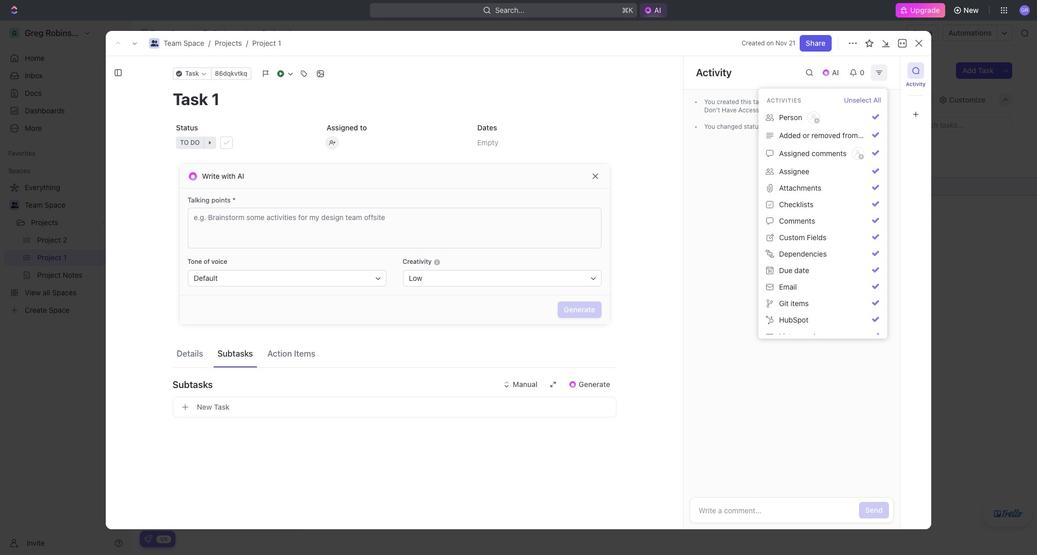 Task type: locate. For each thing, give the bounding box(es) containing it.
0 vertical spatial generate
[[564, 306, 595, 314]]

1 vertical spatial team
[[164, 39, 182, 47]]

share down 'upgrade' 'link'
[[913, 28, 933, 37]]

ai
[[238, 172, 244, 180]]

1 horizontal spatial list
[[779, 332, 791, 341]]

2 horizontal spatial to
[[787, 123, 795, 131]]

created on nov 21
[[742, 39, 796, 47]]

hubspot button
[[763, 312, 884, 329]]

1 ‎task from the top
[[185, 182, 201, 191]]

2 vertical spatial list
[[779, 332, 791, 341]]

2 vertical spatial projects
[[31, 218, 58, 227]]

subtasks button
[[173, 373, 617, 397]]

activity up created on the top right
[[696, 67, 732, 78]]

0 horizontal spatial add task
[[185, 236, 216, 245]]

task down task 3
[[201, 236, 216, 245]]

0 vertical spatial add
[[963, 66, 976, 75]]

2 you from the top
[[705, 123, 715, 131]]

automations
[[949, 28, 992, 37]]

added or removed from list
[[779, 131, 872, 140]]

1 vertical spatial add
[[233, 149, 245, 156]]

list moved button
[[763, 329, 884, 345]]

date
[[795, 266, 809, 275]]

to for to
[[787, 123, 795, 131]]

open
[[801, 123, 818, 131]]

by
[[767, 98, 775, 106]]

unselect
[[844, 96, 872, 104]]

to do
[[169, 149, 188, 156]]

add up customize
[[963, 66, 976, 75]]

subtasks inside button
[[218, 349, 253, 358]]

‎task up talking
[[185, 182, 201, 191]]

1 vertical spatial 1 min
[[870, 123, 885, 131]]

team inside sidebar navigation
[[25, 201, 43, 210]]

home link
[[4, 50, 127, 67]]

1 vertical spatial team space
[[25, 201, 65, 210]]

1 horizontal spatial add task
[[233, 149, 260, 156]]

with
[[222, 172, 236, 180]]

add task down task 3
[[185, 236, 216, 245]]

team
[[151, 28, 169, 37], [164, 39, 182, 47], [25, 201, 43, 210]]

Edit task name text field
[[173, 89, 617, 109]]

projects link inside sidebar navigation
[[31, 215, 98, 231]]

2 horizontal spatial list
[[860, 131, 872, 140]]

1 vertical spatial assigned
[[779, 149, 810, 158]]

from right "status" at the top of the page
[[764, 123, 777, 131]]

generate button
[[558, 302, 602, 318], [562, 377, 617, 393]]

add down task 3
[[185, 236, 199, 245]]

1 vertical spatial activity
[[906, 81, 926, 87]]

1 horizontal spatial assigned
[[779, 149, 810, 158]]

1 horizontal spatial share button
[[907, 25, 939, 41]]

added or removed from list button
[[763, 127, 884, 144]]

1 vertical spatial new
[[197, 403, 212, 412]]

0 vertical spatial assigned
[[326, 123, 358, 132]]

1 min for changed status from
[[870, 123, 885, 131]]

1 min from the top
[[875, 98, 885, 106]]

team space
[[151, 28, 191, 37], [25, 201, 65, 210]]

1 vertical spatial ‎task
[[185, 201, 201, 209]]

1 vertical spatial subtasks
[[173, 380, 213, 390]]

new up automations
[[964, 6, 979, 14]]

new
[[964, 6, 979, 14], [197, 403, 212, 412]]

project 1
[[262, 28, 292, 37], [156, 61, 216, 78]]

on
[[767, 39, 774, 47]]

user group image inside tree
[[11, 202, 18, 209]]

share button right the 21
[[800, 35, 832, 52]]

0 vertical spatial ‎task
[[185, 182, 201, 191]]

upgrade
[[911, 6, 940, 14]]

task inside task 3 link
[[185, 219, 201, 227]]

share button
[[907, 25, 939, 41], [800, 35, 832, 52]]

1 horizontal spatial team space
[[151, 28, 191, 37]]

share button down 'upgrade' 'link'
[[907, 25, 939, 41]]

min down all
[[875, 123, 885, 131]]

assigned inside button
[[779, 149, 810, 158]]

details
[[177, 349, 203, 358]]

task 3
[[185, 219, 207, 227]]

comments
[[812, 149, 847, 158]]

close image
[[289, 395, 296, 402]]

project 1 link
[[249, 27, 294, 39], [252, 39, 281, 47]]

custom
[[779, 233, 805, 242]]

task right complete
[[214, 403, 230, 412]]

list down hubspot
[[779, 332, 791, 341]]

hide
[[915, 95, 931, 104]]

‎task left 2
[[185, 201, 201, 209]]

1
[[288, 28, 292, 37], [278, 39, 281, 47], [206, 61, 213, 78], [870, 98, 873, 106], [870, 123, 873, 131], [203, 182, 206, 191]]

add task button up customize
[[957, 62, 1000, 79]]

to for to do
[[169, 149, 177, 156]]

2 vertical spatial add task button
[[181, 235, 220, 247]]

min
[[875, 98, 885, 106], [875, 123, 885, 131]]

0 horizontal spatial new
[[197, 403, 212, 412]]

1 1 min from the top
[[870, 98, 885, 106]]

this
[[741, 98, 752, 106]]

projects link
[[200, 27, 243, 39], [215, 39, 242, 47], [31, 215, 98, 231]]

2 ‎task from the top
[[185, 201, 201, 209]]

1 vertical spatial share
[[806, 39, 826, 47]]

add task up ai
[[233, 149, 260, 156]]

subtasks inside dropdown button
[[173, 380, 213, 390]]

status
[[176, 123, 198, 132]]

1 vertical spatial add task
[[233, 149, 260, 156]]

0 horizontal spatial team space
[[25, 201, 65, 210]]

0 vertical spatial add task button
[[957, 62, 1000, 79]]

or
[[803, 131, 810, 140]]

to up added
[[787, 123, 795, 131]]

0 vertical spatial 1 min
[[870, 98, 885, 106]]

unselect all
[[844, 96, 882, 104]]

tree inside sidebar navigation
[[4, 180, 127, 319]]

3 down 2
[[203, 219, 207, 227]]

share
[[913, 28, 933, 37], [806, 39, 826, 47]]

due date button
[[763, 263, 884, 279]]

to left the do
[[169, 149, 177, 156]]

⌘k
[[622, 6, 633, 14]]

subtasks up getting started
[[173, 380, 213, 390]]

2 vertical spatial add
[[185, 236, 199, 245]]

automations button
[[944, 25, 997, 41]]

team space inside tree
[[25, 201, 65, 210]]

add task button down task 3
[[181, 235, 220, 247]]

have
[[722, 106, 737, 114]]

dashboards
[[25, 106, 65, 115]]

1 horizontal spatial add
[[233, 149, 245, 156]]

new inside new "button"
[[964, 6, 979, 14]]

0 vertical spatial min
[[875, 98, 885, 106]]

subtasks left action
[[218, 349, 253, 358]]

1 vertical spatial add task button
[[220, 147, 264, 159]]

assigned for assigned to
[[326, 123, 358, 132]]

0 horizontal spatial share button
[[800, 35, 832, 52]]

0 vertical spatial subtasks
[[218, 349, 253, 358]]

0 horizontal spatial activity
[[696, 67, 732, 78]]

you down don't
[[705, 123, 715, 131]]

2 horizontal spatial user group image
[[150, 40, 158, 46]]

1 horizontal spatial from
[[843, 131, 858, 140]]

new inside new task button
[[197, 403, 212, 412]]

add task
[[963, 66, 994, 75], [233, 149, 260, 156], [185, 236, 216, 245]]

favorites button
[[4, 148, 40, 160]]

86dqkvtkq button
[[211, 68, 251, 80]]

new task button
[[173, 397, 617, 418]]

2 vertical spatial space
[[45, 201, 65, 210]]

tree
[[4, 180, 127, 319]]

new for new
[[964, 6, 979, 14]]

task
[[978, 66, 994, 75], [246, 149, 260, 156], [185, 219, 201, 227], [201, 236, 216, 245], [214, 403, 230, 412]]

2 vertical spatial team
[[25, 201, 43, 210]]

write
[[202, 172, 220, 180]]

team space link
[[138, 27, 194, 39], [164, 39, 204, 47], [25, 197, 125, 214]]

task up ‎task 1 link
[[246, 149, 260, 156]]

list for list moved
[[779, 332, 791, 341]]

to down edit task name text box
[[360, 123, 367, 132]]

sidebar navigation
[[0, 21, 132, 556]]

you up don't
[[705, 98, 715, 106]]

0 vertical spatial share
[[913, 28, 933, 37]]

you for changed status from
[[705, 123, 715, 131]]

1 vertical spatial project 1
[[156, 61, 216, 78]]

0 vertical spatial user group image
[[141, 30, 148, 36]]

docs
[[25, 89, 42, 98]]

search
[[874, 95, 898, 104]]

created
[[717, 98, 739, 106]]

1 you from the top
[[705, 98, 715, 106]]

assignee button
[[763, 164, 884, 180]]

0 horizontal spatial list
[[209, 95, 222, 104]]

0 vertical spatial team space
[[151, 28, 191, 37]]

1/5
[[160, 537, 168, 543]]

user group image
[[141, 30, 148, 36], [150, 40, 158, 46], [11, 202, 18, 209]]

2
[[203, 201, 207, 209]]

new right complete
[[197, 403, 212, 412]]

1 vertical spatial projects
[[215, 39, 242, 47]]

0 horizontal spatial to
[[169, 149, 177, 156]]

git items
[[779, 299, 809, 308]]

add task up customize
[[963, 66, 994, 75]]

2 min from the top
[[875, 123, 885, 131]]

1 horizontal spatial activity
[[906, 81, 926, 87]]

project
[[262, 28, 286, 37], [252, 39, 276, 47], [156, 61, 203, 78]]

1 horizontal spatial share
[[913, 28, 933, 37]]

0 vertical spatial activity
[[696, 67, 732, 78]]

add up ai
[[233, 149, 245, 156]]

0 horizontal spatial user group image
[[11, 202, 18, 209]]

new task
[[197, 403, 230, 412]]

2 horizontal spatial add task
[[963, 66, 994, 75]]

onboarding checklist button element
[[144, 536, 152, 544]]

0 vertical spatial generate button
[[558, 302, 602, 318]]

subtasks
[[218, 349, 253, 358], [173, 380, 213, 390]]

assigned
[[326, 123, 358, 132], [779, 149, 810, 158]]

1 vertical spatial list
[[860, 131, 872, 140]]

complete
[[164, 410, 192, 418]]

attachments button
[[763, 180, 884, 197]]

customize button
[[936, 93, 989, 107]]

tree containing team space
[[4, 180, 127, 319]]

1 vertical spatial min
[[875, 123, 885, 131]]

0 vertical spatial 3
[[200, 149, 204, 156]]

home
[[25, 54, 45, 62]]

1 horizontal spatial project 1
[[262, 28, 292, 37]]

custom fields button
[[763, 230, 884, 246]]

list down 'unselect all' in the top right of the page
[[860, 131, 872, 140]]

list down 86dqkvtkq button at the top
[[209, 95, 222, 104]]

2 vertical spatial project
[[156, 61, 203, 78]]

checklists
[[779, 200, 814, 209]]

min for created this task by copying
[[875, 98, 885, 106]]

0 horizontal spatial share
[[806, 39, 826, 47]]

add task button up ai
[[220, 147, 264, 159]]

task sidebar content section
[[683, 56, 900, 530]]

0 vertical spatial add task
[[963, 66, 994, 75]]

changed
[[717, 123, 742, 131]]

from inside task sidebar content section
[[764, 123, 777, 131]]

from right removed
[[843, 131, 858, 140]]

2 1 min from the top
[[870, 123, 885, 131]]

e.g. Brainstorm some activities for my design team offsite text field
[[188, 208, 602, 249]]

customize
[[950, 95, 986, 104]]

1 vertical spatial you
[[705, 123, 715, 131]]

1 horizontal spatial new
[[964, 6, 979, 14]]

0 vertical spatial new
[[964, 6, 979, 14]]

1 vertical spatial space
[[184, 39, 204, 47]]

min right unselect
[[875, 98, 885, 106]]

1 vertical spatial project
[[252, 39, 276, 47]]

to inside task sidebar content section
[[787, 123, 795, 131]]

0 horizontal spatial from
[[764, 123, 777, 131]]

activity up the hide dropdown button
[[906, 81, 926, 87]]

2 vertical spatial user group image
[[11, 202, 18, 209]]

assigned for assigned comments
[[779, 149, 810, 158]]

task up customize
[[978, 66, 994, 75]]

0 horizontal spatial subtasks
[[173, 380, 213, 390]]

2 horizontal spatial add
[[963, 66, 976, 75]]

0 vertical spatial you
[[705, 98, 715, 106]]

search...
[[495, 6, 525, 14]]

list inside "button"
[[779, 332, 791, 341]]

0 horizontal spatial assigned
[[326, 123, 358, 132]]

task down the ‎task 2 on the left top
[[185, 219, 201, 227]]

activity inside task sidebar content section
[[696, 67, 732, 78]]

share right the 21
[[806, 39, 826, 47]]

0 vertical spatial list
[[209, 95, 222, 104]]

1 horizontal spatial subtasks
[[218, 349, 253, 358]]

0 horizontal spatial project 1
[[156, 61, 216, 78]]

list inside button
[[860, 131, 872, 140]]

3 right the do
[[200, 149, 204, 156]]



Task type: vqa. For each thing, say whether or not it's contained in the screenshot.
"TEAM SPACE" to the right
yes



Task type: describe. For each thing, give the bounding box(es) containing it.
spaces
[[8, 167, 30, 175]]

email
[[779, 283, 797, 292]]

voice
[[211, 258, 227, 266]]

0 vertical spatial projects
[[213, 28, 240, 37]]

action items button
[[263, 345, 320, 363]]

items
[[294, 349, 315, 358]]

getting started
[[148, 392, 220, 404]]

1 vertical spatial 3
[[203, 219, 207, 227]]

#8678g9yjz (you don't have access)
[[705, 98, 851, 114]]

list for list
[[209, 95, 222, 104]]

Search tasks... text field
[[909, 117, 1012, 133]]

person
[[779, 113, 802, 122]]

inbox
[[25, 71, 43, 80]]

0 vertical spatial space
[[171, 28, 191, 37]]

details button
[[173, 345, 207, 363]]

invite
[[27, 539, 45, 548]]

subtasks for subtasks dropdown button
[[173, 380, 213, 390]]

dependencies
[[779, 250, 827, 259]]

space inside tree
[[45, 201, 65, 210]]

added
[[779, 131, 801, 140]]

share for share button to the right
[[913, 28, 933, 37]]

0 horizontal spatial add
[[185, 236, 199, 245]]

action
[[268, 349, 292, 358]]

‎task 2 link
[[183, 197, 335, 212]]

search button
[[860, 93, 901, 107]]

task 3 link
[[183, 215, 335, 230]]

subtasks button
[[213, 345, 257, 363]]

team space / projects / project 1
[[164, 39, 281, 47]]

1 vertical spatial user group image
[[150, 40, 158, 46]]

tone
[[188, 258, 202, 266]]

#8678g9yjz
[[801, 98, 836, 106]]

created this task by copying
[[715, 98, 801, 106]]

due
[[779, 266, 793, 275]]

*
[[233, 196, 236, 204]]

hide button
[[903, 93, 934, 107]]

custom fields
[[779, 233, 827, 242]]

email button
[[763, 279, 884, 296]]

task sidebar navigation tab list
[[905, 62, 927, 123]]

1 vertical spatial generate
[[579, 380, 610, 389]]

new button
[[949, 2, 985, 19]]

all
[[874, 96, 882, 104]]

favorites
[[8, 150, 35, 157]]

from inside button
[[843, 131, 858, 140]]

fields
[[807, 233, 827, 242]]

0 vertical spatial project 1
[[262, 28, 292, 37]]

1 horizontal spatial user group image
[[141, 30, 148, 36]]

board link
[[168, 93, 190, 107]]

1 horizontal spatial to
[[360, 123, 367, 132]]

0 vertical spatial team
[[151, 28, 169, 37]]

items
[[791, 299, 809, 308]]

onboarding checklist button image
[[144, 536, 152, 544]]

0 vertical spatial project
[[262, 28, 286, 37]]

due date
[[779, 266, 809, 275]]

new for new task
[[197, 403, 212, 412]]

moved
[[793, 332, 816, 341]]

task inside new task button
[[214, 403, 230, 412]]

nov
[[776, 39, 787, 47]]

1 min for created this task by copying
[[870, 98, 885, 106]]

activity inside task sidebar navigation tab list
[[906, 81, 926, 87]]

tone of voice
[[188, 258, 227, 266]]

min for changed status from
[[875, 123, 885, 131]]

git
[[779, 299, 789, 308]]

checklists button
[[763, 197, 884, 213]]

share for the leftmost share button
[[806, 39, 826, 47]]

you for created this task by copying
[[705, 98, 715, 106]]

‎task for ‎task 2
[[185, 201, 201, 209]]

access)
[[739, 106, 762, 114]]

‎task 1
[[185, 182, 206, 191]]

board
[[170, 95, 190, 104]]

(you
[[838, 98, 851, 106]]

assigned comments
[[779, 149, 847, 158]]

removed
[[812, 131, 841, 140]]

points
[[211, 196, 231, 204]]

dates
[[477, 123, 497, 132]]

‎task for ‎task 1
[[185, 182, 201, 191]]

subtasks for subtasks button
[[218, 349, 253, 358]]

‎task 2
[[185, 201, 207, 209]]

projects inside tree
[[31, 218, 58, 227]]

send
[[866, 506, 883, 515]]

comments button
[[763, 213, 884, 230]]

2 vertical spatial add task
[[185, 236, 216, 245]]

upgrade link
[[896, 3, 945, 18]]

dependencies button
[[763, 246, 884, 263]]

do
[[179, 149, 188, 156]]

docs link
[[4, 85, 127, 102]]

assigned comments button
[[763, 144, 884, 164]]

1 vertical spatial generate button
[[562, 377, 617, 393]]

started
[[186, 392, 220, 404]]

assignee
[[779, 167, 810, 176]]

talking
[[188, 196, 210, 204]]

creativity
[[403, 258, 433, 266]]

changed status from
[[715, 123, 779, 131]]

‎task 1 link
[[183, 179, 335, 194]]

21
[[789, 39, 796, 47]]

86dqkvtkq
[[215, 70, 247, 77]]

copying
[[776, 98, 799, 106]]

action items
[[268, 349, 315, 358]]

don't
[[705, 106, 720, 114]]

assigned to
[[326, 123, 367, 132]]

list moved
[[779, 332, 816, 341]]

comments
[[779, 217, 815, 226]]

status
[[744, 123, 762, 131]]



